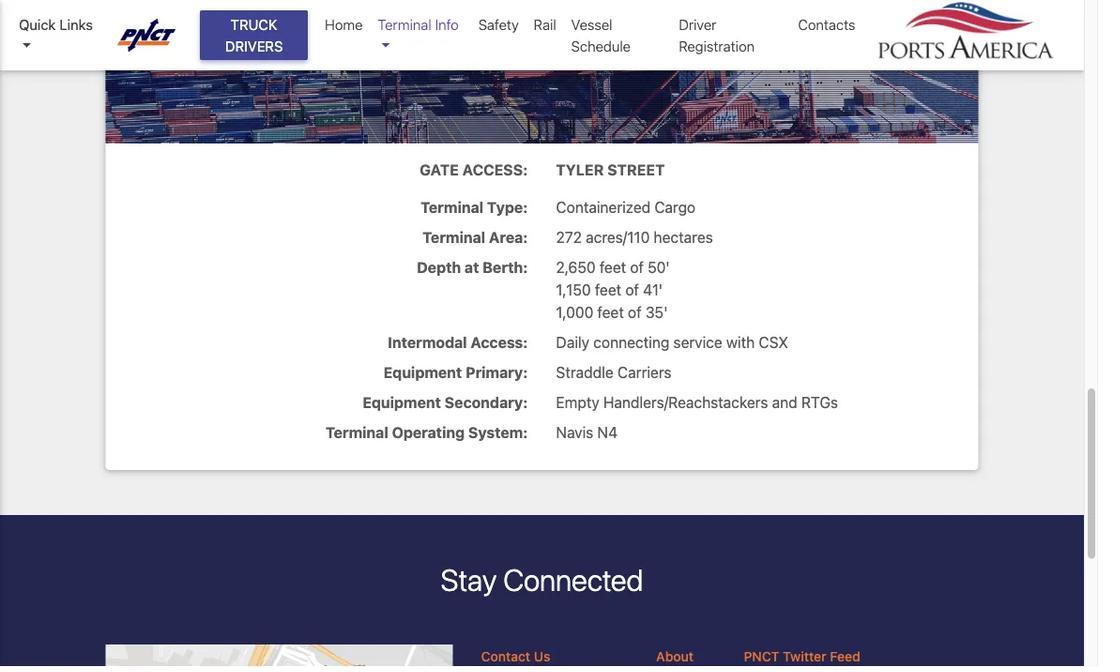 Task type: vqa. For each thing, say whether or not it's contained in the screenshot.
AT
yes



Task type: describe. For each thing, give the bounding box(es) containing it.
area:
[[489, 228, 528, 246]]

csx
[[759, 334, 788, 351]]

street
[[608, 161, 665, 179]]

daily connecting service with csx
[[556, 334, 788, 351]]

equipment primary:
[[384, 364, 528, 381]]

0 vertical spatial of
[[630, 258, 644, 276]]

cargo
[[655, 198, 696, 216]]

berth:
[[483, 258, 528, 276]]

drivers
[[225, 38, 283, 54]]

operating
[[392, 424, 465, 441]]

truck
[[231, 16, 277, 33]]

vessel
[[571, 16, 613, 33]]

safety link
[[471, 7, 526, 43]]

straddle carriers
[[556, 364, 672, 381]]

handlers/reachstackers
[[603, 394, 768, 411]]

equipment for equipment secondary:
[[363, 394, 441, 411]]

acres/110
[[586, 228, 650, 246]]

driver registration
[[679, 16, 755, 54]]

equipment for equipment primary:
[[384, 364, 462, 381]]

terminal for terminal type:
[[421, 198, 484, 216]]

carriers
[[618, 364, 672, 381]]

daily
[[556, 334, 590, 351]]

empty
[[556, 394, 600, 411]]

contacts
[[798, 16, 856, 33]]

quick links link
[[19, 14, 99, 56]]

terminal for terminal area:
[[423, 228, 485, 246]]

stay connected
[[441, 562, 643, 598]]

pnct twitter feed
[[744, 649, 861, 665]]

empty handlers/reachstackers and rtgs
[[556, 394, 838, 411]]

with
[[727, 334, 755, 351]]

navis
[[556, 424, 594, 441]]

intermodal
[[388, 334, 467, 351]]

and
[[772, 394, 798, 411]]

access: for gate access:
[[462, 161, 528, 179]]

tyler
[[556, 161, 604, 179]]

973.465.8827
[[569, 7, 665, 24]]

contact us
[[481, 649, 551, 665]]

272 acres/110 hectares
[[556, 228, 713, 246]]

2,650 feet of 50' 1,150 feet of 41' 1,000 feet of 35'
[[556, 258, 670, 321]]

quick links
[[19, 16, 93, 33]]

truck drivers link
[[200, 10, 308, 60]]

navis n4
[[556, 424, 618, 441]]

depth
[[417, 258, 461, 276]]

gate
[[420, 161, 459, 179]]



Task type: locate. For each thing, give the bounding box(es) containing it.
service
[[674, 334, 723, 351]]

info
[[435, 16, 459, 33]]

at
[[465, 258, 479, 276]]

equipment up terminal operating system:
[[363, 394, 441, 411]]

41'
[[643, 281, 663, 299]]

973.522.2200
[[439, 7, 539, 24]]

registration
[[679, 38, 755, 54]]

stay
[[441, 562, 497, 598]]

access:
[[462, 161, 528, 179], [471, 334, 528, 351]]

primary:
[[466, 364, 528, 381]]

truck drivers
[[225, 16, 283, 54]]

connecting
[[594, 334, 670, 351]]

1 vertical spatial feet
[[595, 281, 622, 299]]

hectares
[[654, 228, 713, 246]]

equipment down intermodal
[[384, 364, 462, 381]]

terminal up terminal area:
[[421, 198, 484, 216]]

vessel schedule
[[571, 16, 631, 54]]

schedule
[[571, 38, 631, 54]]

terminal for terminal info
[[378, 16, 432, 33]]

tyler street
[[556, 161, 665, 179]]

safety
[[479, 16, 519, 33]]

1,150
[[556, 281, 591, 299]]

quick
[[19, 16, 56, 33]]

twitter
[[783, 649, 827, 665]]

terminal for terminal operating system:
[[326, 424, 388, 441]]

type:
[[487, 198, 528, 216]]

vessel schedule link
[[564, 7, 671, 64]]

about
[[656, 649, 694, 665]]

rtgs
[[802, 394, 838, 411]]

terminal left operating
[[326, 424, 388, 441]]

rail link
[[526, 7, 564, 43]]

0 vertical spatial equipment
[[384, 364, 462, 381]]

driver registration link
[[671, 7, 791, 64]]

contacts link
[[791, 7, 863, 43]]

terminal info link
[[370, 7, 471, 64]]

feet
[[600, 258, 626, 276], [595, 281, 622, 299], [598, 303, 624, 321]]

terminal type:
[[421, 198, 528, 216]]

terminal left the info
[[378, 16, 432, 33]]

containerized cargo
[[556, 198, 696, 216]]

home
[[325, 16, 363, 33]]

rail
[[534, 16, 556, 33]]

n4
[[598, 424, 618, 441]]

pnct
[[744, 649, 780, 665]]

equipment
[[384, 364, 462, 381], [363, 394, 441, 411]]

access: up the primary:
[[471, 334, 528, 351]]

access: up the type:
[[462, 161, 528, 179]]

contact
[[481, 649, 530, 665]]

2,650
[[556, 258, 596, 276]]

feet right 1,150
[[595, 281, 622, 299]]

gate access:
[[420, 161, 528, 179]]

terminal info
[[378, 16, 459, 33]]

links
[[59, 16, 93, 33]]

50'
[[648, 258, 670, 276]]

connected
[[503, 562, 643, 598]]

1 vertical spatial equipment
[[363, 394, 441, 411]]

containerized
[[556, 198, 651, 216]]

access: for intermodal access:
[[471, 334, 528, 351]]

35'
[[646, 303, 668, 321]]

feet right 1,000
[[598, 303, 624, 321]]

2 vertical spatial feet
[[598, 303, 624, 321]]

1 vertical spatial access:
[[471, 334, 528, 351]]

of left '50''
[[630, 258, 644, 276]]

secondary:
[[445, 394, 528, 411]]

terminal
[[378, 16, 432, 33], [421, 198, 484, 216], [423, 228, 485, 246], [326, 424, 388, 441]]

1 vertical spatial of
[[625, 281, 639, 299]]

feet down "acres/110"
[[600, 258, 626, 276]]

system:
[[468, 424, 528, 441]]

intermodal access:
[[388, 334, 528, 351]]

terminal area:
[[423, 228, 528, 246]]

272
[[556, 228, 582, 246]]

2 vertical spatial of
[[628, 303, 642, 321]]

of
[[630, 258, 644, 276], [625, 281, 639, 299], [628, 303, 642, 321]]

straddle
[[556, 364, 614, 381]]

equipment secondary:
[[363, 394, 528, 411]]

depth at berth:
[[417, 258, 528, 276]]

terminal operating system:
[[326, 424, 528, 441]]

0 vertical spatial feet
[[600, 258, 626, 276]]

of left 35'
[[628, 303, 642, 321]]

driver
[[679, 16, 717, 33]]

terminal up depth
[[423, 228, 485, 246]]

0 vertical spatial access:
[[462, 161, 528, 179]]

of left 41'
[[625, 281, 639, 299]]

1,000
[[556, 303, 594, 321]]

home link
[[317, 7, 370, 43]]

us
[[534, 649, 551, 665]]

feed
[[830, 649, 861, 665]]



